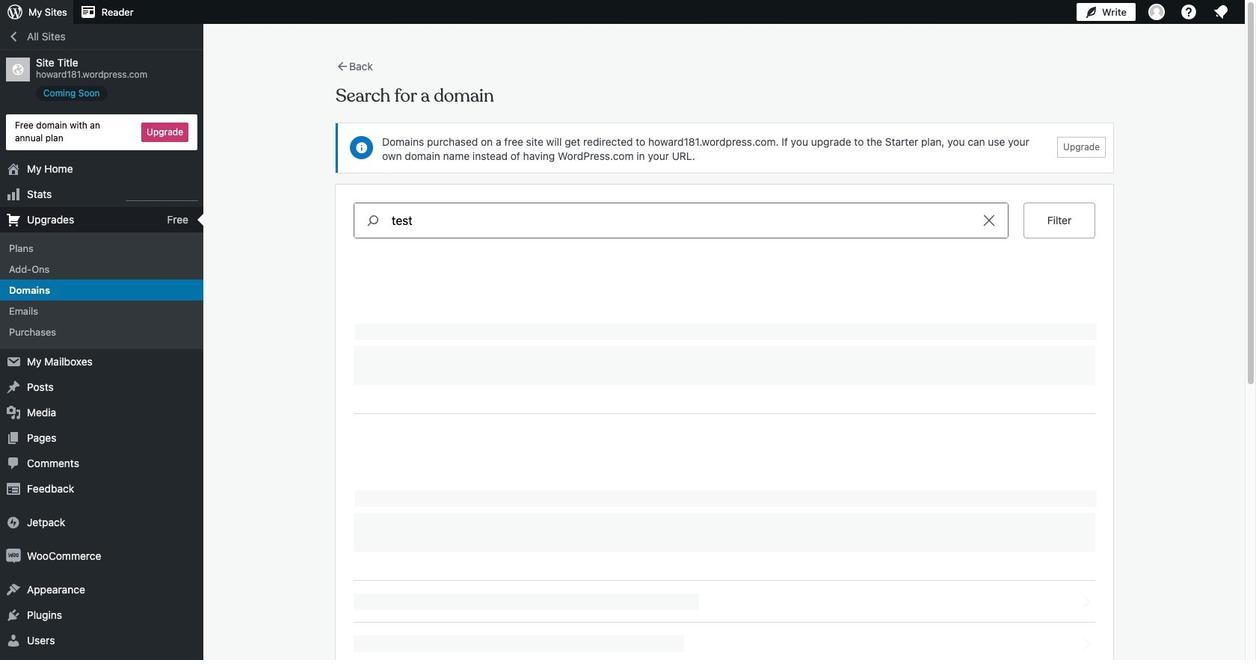 Task type: vqa. For each thing, say whether or not it's contained in the screenshot.
help icon
yes



Task type: describe. For each thing, give the bounding box(es) containing it.
my profile image
[[1149, 4, 1165, 20]]

What would you like your domain name to be? search field
[[392, 203, 971, 238]]

highest hourly views 0 image
[[126, 191, 197, 201]]

manage your notifications image
[[1213, 3, 1230, 21]]

open search image
[[355, 212, 392, 230]]



Task type: locate. For each thing, give the bounding box(es) containing it.
2 img image from the top
[[6, 549, 21, 564]]

1 vertical spatial img image
[[6, 549, 21, 564]]

1 img image from the top
[[6, 515, 21, 530]]

close search image
[[971, 212, 1008, 230]]

None search field
[[354, 203, 1009, 239]]

help image
[[1180, 3, 1198, 21]]

img image
[[6, 515, 21, 530], [6, 549, 21, 564]]

0 vertical spatial img image
[[6, 515, 21, 530]]



